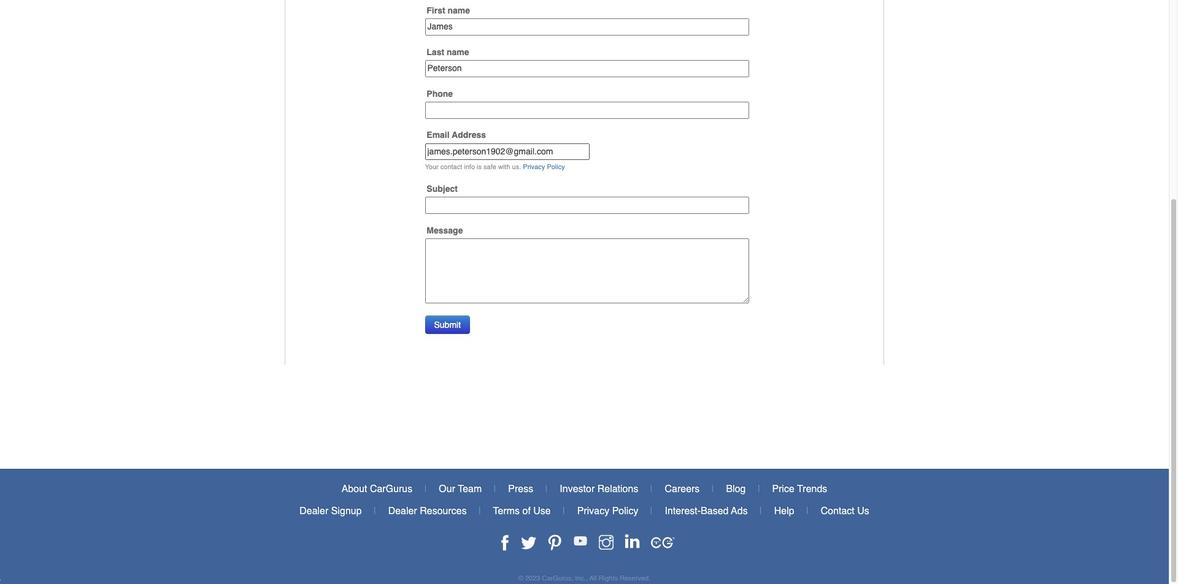 Task type: describe. For each thing, give the bounding box(es) containing it.
email address
[[427, 130, 486, 140]]

press
[[508, 484, 534, 495]]

Email Address text field
[[425, 144, 590, 160]]

investor relations
[[560, 484, 639, 495]]

Message text field
[[425, 239, 749, 304]]

based
[[701, 506, 729, 517]]

cg-2 link
[[648, 530, 676, 558]]

price trends
[[773, 484, 828, 495]]

© 2023 cargurus, inc., all rights reserved.
[[519, 575, 651, 583]]

1 horizontal spatial privacy policy link
[[577, 506, 639, 517]]

with
[[498, 164, 510, 172]]

price
[[773, 484, 795, 495]]

address
[[452, 130, 486, 140]]

0 horizontal spatial privacy policy link
[[523, 164, 565, 172]]

trends
[[798, 484, 828, 495]]

cargurus,
[[542, 575, 573, 583]]

us
[[858, 506, 870, 517]]

blog
[[726, 484, 746, 495]]

| for press
[[546, 484, 548, 495]]

| for about cargurus
[[425, 484, 427, 495]]

| for blog
[[758, 484, 761, 495]]

help
[[774, 506, 795, 517]]

help link
[[774, 506, 795, 517]]

name for first name
[[448, 6, 470, 15]]

reserved.
[[620, 575, 651, 583]]

0 vertical spatial policy
[[547, 164, 565, 172]]

First name text field
[[425, 19, 749, 36]]

interest-
[[665, 506, 701, 517]]

dealer signup link
[[300, 506, 362, 517]]

about
[[342, 484, 367, 495]]

| for careers
[[712, 484, 714, 495]]

phone
[[427, 89, 453, 99]]

us.
[[512, 164, 521, 172]]

terms of use
[[493, 506, 551, 517]]

subject
[[427, 184, 458, 194]]

terms
[[493, 506, 520, 517]]

careers link
[[665, 484, 700, 495]]

dealer resources link
[[388, 506, 467, 517]]

©
[[519, 575, 524, 583]]

Subject text field
[[425, 197, 749, 214]]

press link
[[508, 484, 534, 495]]

your contact info is safe with us. privacy policy
[[425, 164, 565, 172]]

2023
[[525, 575, 540, 583]]

| for privacy policy
[[651, 506, 653, 517]]

| for terms of use
[[563, 506, 566, 517]]

privacy policy
[[577, 506, 639, 517]]

interest-based ads
[[665, 506, 748, 517]]

signup
[[331, 506, 362, 517]]

info
[[464, 164, 475, 172]]

| for interest-based ads
[[760, 506, 763, 517]]



Task type: vqa. For each thing, say whether or not it's contained in the screenshot.
investor relations
yes



Task type: locate. For each thing, give the bounding box(es) containing it.
dealer for dealer signup
[[300, 506, 329, 517]]

is
[[477, 164, 482, 172]]

cargurus
[[370, 484, 413, 495]]

| up 'based'
[[712, 484, 714, 495]]

1 vertical spatial privacy policy link
[[577, 506, 639, 517]]

policy down relations
[[612, 506, 639, 517]]

investor relations link
[[560, 484, 639, 495]]

inc.,
[[575, 575, 588, 583]]

| up terms
[[494, 484, 497, 495]]

dealer resources
[[388, 506, 467, 517]]

| for help
[[807, 506, 809, 517]]

message
[[427, 226, 463, 236]]

all
[[590, 575, 597, 583]]

first name
[[427, 6, 470, 15]]

| for dealer signup
[[374, 506, 376, 517]]

contact us link
[[821, 506, 870, 517]]

team
[[458, 484, 482, 495]]

| left our
[[425, 484, 427, 495]]

| right blog
[[758, 484, 761, 495]]

| for investor relations
[[651, 484, 653, 495]]

1 horizontal spatial policy
[[612, 506, 639, 517]]

name for last name
[[447, 47, 469, 57]]

| left the careers
[[651, 484, 653, 495]]

contact
[[821, 506, 855, 517]]

blog link
[[726, 484, 746, 495]]

policy right us.
[[547, 164, 565, 172]]

your
[[425, 164, 439, 172]]

last
[[427, 47, 444, 57]]

0 vertical spatial privacy
[[523, 164, 545, 172]]

terms of use link
[[493, 506, 551, 517]]

about cargurus
[[342, 484, 413, 495]]

Phone text field
[[425, 102, 749, 119]]

| right 'use' on the bottom of page
[[563, 506, 566, 517]]

dealer for dealer resources
[[388, 506, 417, 517]]

relations
[[598, 484, 639, 495]]

| right ads
[[760, 506, 763, 517]]

privacy policy link right us.
[[523, 164, 565, 172]]

1 vertical spatial policy
[[612, 506, 639, 517]]

0 horizontal spatial policy
[[547, 164, 565, 172]]

1 vertical spatial name
[[447, 47, 469, 57]]

careers
[[665, 484, 700, 495]]

policy
[[547, 164, 565, 172], [612, 506, 639, 517]]

0 vertical spatial name
[[448, 6, 470, 15]]

| down trends
[[807, 506, 809, 517]]

dealer
[[300, 506, 329, 517], [388, 506, 417, 517]]

our
[[439, 484, 455, 495]]

interest-based ads link
[[665, 506, 748, 517]]

|
[[425, 484, 427, 495], [494, 484, 497, 495], [546, 484, 548, 495], [651, 484, 653, 495], [712, 484, 714, 495], [758, 484, 761, 495], [374, 506, 376, 517], [479, 506, 481, 517], [563, 506, 566, 517], [651, 506, 653, 517], [760, 506, 763, 517], [807, 506, 809, 517]]

None submit
[[425, 316, 470, 335]]

| up 'use' on the bottom of page
[[546, 484, 548, 495]]

first
[[427, 6, 445, 15]]

of
[[523, 506, 531, 517]]

rights
[[599, 575, 618, 583]]

1 horizontal spatial privacy
[[577, 506, 610, 517]]

email
[[427, 130, 450, 140]]

1 horizontal spatial dealer
[[388, 506, 417, 517]]

our team link
[[439, 484, 482, 495]]

dealer signup
[[300, 506, 362, 517]]

ads
[[731, 506, 748, 517]]

contact
[[441, 164, 462, 172]]

privacy right us.
[[523, 164, 545, 172]]

contact us
[[821, 506, 870, 517]]

dealer left the signup
[[300, 506, 329, 517]]

about cargurus link
[[342, 484, 413, 495]]

| left interest-
[[651, 506, 653, 517]]

name right last at the top left of the page
[[447, 47, 469, 57]]

safe
[[484, 164, 497, 172]]

cargurus blog image
[[648, 530, 676, 558]]

| for dealer resources
[[479, 506, 481, 517]]

our team
[[439, 484, 482, 495]]

0 vertical spatial privacy policy link
[[523, 164, 565, 172]]

name
[[448, 6, 470, 15], [447, 47, 469, 57]]

0 horizontal spatial privacy
[[523, 164, 545, 172]]

| down team
[[479, 506, 481, 517]]

1 vertical spatial privacy
[[577, 506, 610, 517]]

last name
[[427, 47, 469, 57]]

| for our team
[[494, 484, 497, 495]]

resources
[[420, 506, 467, 517]]

Last name text field
[[425, 60, 749, 77]]

privacy policy link down investor relations
[[577, 506, 639, 517]]

0 horizontal spatial dealer
[[300, 506, 329, 517]]

privacy policy link
[[523, 164, 565, 172], [577, 506, 639, 517]]

investor
[[560, 484, 595, 495]]

2 dealer from the left
[[388, 506, 417, 517]]

dealer down cargurus
[[388, 506, 417, 517]]

1 dealer from the left
[[300, 506, 329, 517]]

price trends link
[[773, 484, 828, 495]]

privacy down investor relations link
[[577, 506, 610, 517]]

privacy
[[523, 164, 545, 172], [577, 506, 610, 517]]

name right first
[[448, 6, 470, 15]]

use
[[534, 506, 551, 517]]

| down about cargurus link
[[374, 506, 376, 517]]



